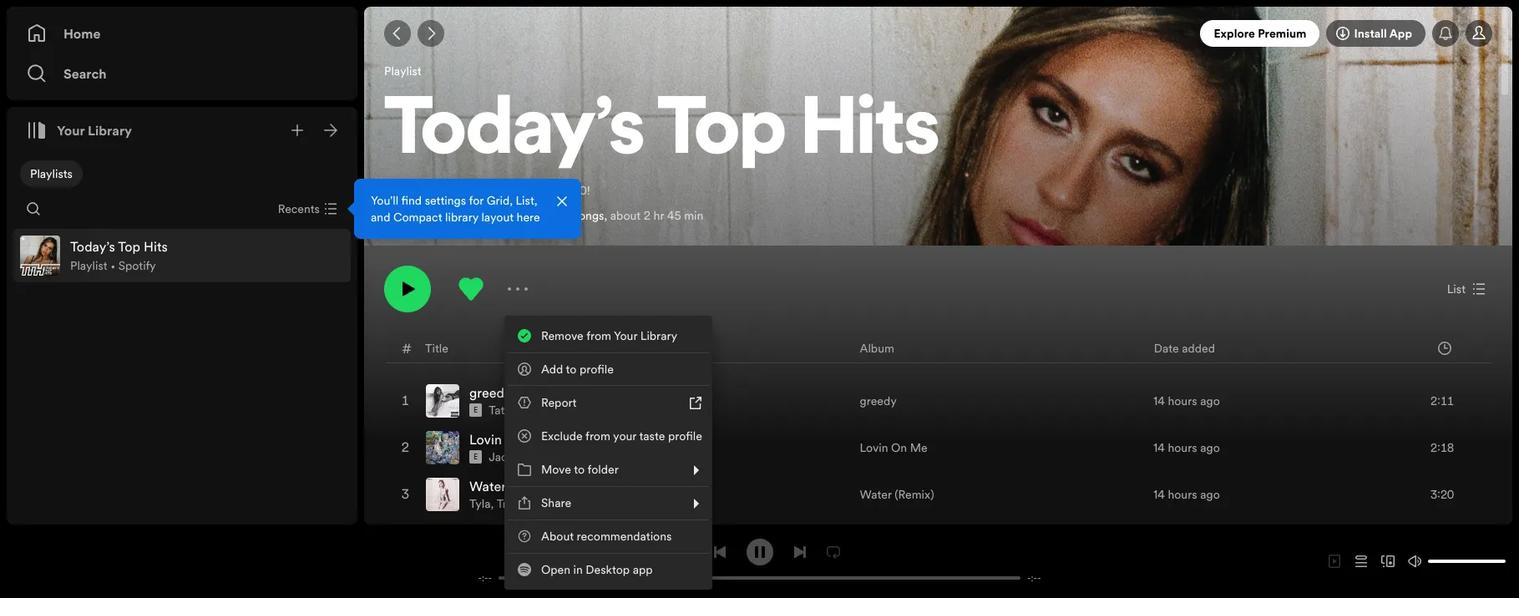Task type: vqa. For each thing, say whether or not it's contained in the screenshot.
the Travis Scott link
yes



Task type: locate. For each thing, give the bounding box(es) containing it.
0 vertical spatial explicit element
[[470, 404, 482, 417]]

explicit element inside the lovin on me cell
[[470, 451, 482, 464]]

0 vertical spatial mcrae
[[410, 182, 447, 199]]

2 vertical spatial 14 hours ago
[[1154, 487, 1221, 503]]

remove from your library
[[541, 328, 678, 344]]

14 hours ago
[[1154, 393, 1221, 410], [1154, 440, 1221, 457], [1154, 487, 1221, 503]]

0 horizontal spatial your
[[57, 121, 85, 140]]

tate up lovin on me e
[[489, 402, 511, 419]]

harlow
[[517, 449, 555, 466]]

greedy for greedy
[[860, 393, 897, 410]]

library up add to profile button
[[641, 328, 678, 344]]

1 vertical spatial tate
[[489, 402, 511, 419]]

list item
[[13, 229, 351, 282]]

your up add to profile button
[[614, 328, 638, 344]]

to inside button
[[566, 361, 577, 378]]

0 horizontal spatial tate
[[384, 182, 407, 199]]

hours for greedy
[[1169, 393, 1198, 410]]

e left jack
[[474, 452, 478, 462]]

profile up 'report' link
[[580, 361, 614, 378]]

mcrae inside greedy cell
[[514, 402, 551, 419]]

0 vertical spatial from
[[587, 328, 612, 344]]

1 :- from the left
[[482, 572, 488, 584]]

lovin inside lovin on me e
[[470, 431, 502, 449]]

1 horizontal spatial :-
[[1032, 572, 1038, 584]]

1 horizontal spatial playlist
[[384, 63, 422, 80]]

explicit element inside greedy cell
[[470, 404, 482, 417]]

playlist down go back icon
[[384, 63, 422, 80]]

water
[[470, 477, 506, 496], [860, 487, 892, 503]]

2 vertical spatial 14
[[1154, 487, 1166, 503]]

2 vertical spatial ago
[[1201, 487, 1221, 503]]

#
[[402, 339, 412, 358]]

on for lovin on me
[[892, 440, 908, 457]]

from inside exclude from your taste profile button
[[586, 428, 611, 445]]

water - remix cell
[[426, 472, 565, 518]]

travis scott link
[[497, 496, 558, 513]]

me inside lovin on me e
[[527, 431, 547, 449]]

about recommendations
[[541, 528, 672, 545]]

album
[[860, 340, 895, 357]]

greedy up the lovin on me cell
[[470, 384, 512, 402]]

duration image
[[1439, 342, 1452, 355]]

1 horizontal spatial -:--
[[1028, 572, 1042, 584]]

greedy link up "lovin on me"
[[860, 393, 897, 410]]

greedy link
[[470, 384, 512, 402], [860, 393, 897, 410]]

list,
[[516, 192, 538, 209]]

1 horizontal spatial your
[[614, 328, 638, 344]]

tate up spotify icon
[[384, 182, 407, 199]]

0 vertical spatial to
[[566, 361, 577, 378]]

0 horizontal spatial greedy
[[470, 384, 512, 402]]

greedy up "lovin on me"
[[860, 393, 897, 410]]

2 14 hours ago from the top
[[1154, 440, 1221, 457]]

spotify inside the main element
[[118, 257, 156, 274]]

1 horizontal spatial ,
[[605, 208, 608, 224]]

2 e from the top
[[474, 452, 478, 462]]

from left your
[[586, 428, 611, 445]]

2 cell from the left
[[860, 519, 901, 564]]

1 vertical spatial spotify
[[118, 257, 156, 274]]

0 vertical spatial 14
[[1154, 393, 1166, 410]]

hours for lovin
[[1169, 440, 1198, 457]]

from for your
[[587, 328, 612, 344]]

share
[[541, 495, 572, 511]]

explicit element
[[470, 404, 482, 417], [470, 451, 482, 464]]

1 horizontal spatial lovin on me link
[[860, 440, 928, 457]]

report
[[541, 394, 577, 411]]

desktop
[[586, 562, 630, 578]]

hr
[[654, 208, 664, 224]]

profile
[[580, 361, 614, 378], [668, 428, 703, 445]]

tate for tate mcrae is on top of the hottest 50!
[[384, 182, 407, 199]]

1 -:-- from the left
[[478, 572, 492, 584]]

# row
[[385, 334, 1492, 364]]

spotify
[[408, 208, 447, 224], [118, 257, 156, 274]]

-
[[509, 477, 515, 496], [478, 572, 482, 584], [488, 572, 492, 584], [1028, 572, 1032, 584], [1038, 572, 1042, 584]]

0 horizontal spatial spotify
[[118, 257, 156, 274]]

1 horizontal spatial water
[[860, 487, 892, 503]]

0 horizontal spatial me
[[527, 431, 547, 449]]

explicit element left jack
[[470, 451, 482, 464]]

50!
[[573, 182, 590, 199]]

lovin up water (remix) link on the right
[[860, 440, 889, 457]]

lovin on me link
[[470, 431, 547, 449], [860, 440, 928, 457]]

1 horizontal spatial lovin
[[860, 440, 889, 457]]

2 -:-- from the left
[[1028, 572, 1042, 584]]

0 horizontal spatial profile
[[580, 361, 614, 378]]

45
[[667, 208, 682, 224]]

,
[[605, 208, 608, 224], [491, 496, 494, 513]]

tate
[[384, 182, 407, 199], [489, 402, 511, 419]]

1 horizontal spatial on
[[892, 440, 908, 457]]

today's
[[384, 93, 645, 173]]

e up the lovin on me cell
[[474, 406, 478, 416]]

layout
[[482, 209, 514, 226]]

0 horizontal spatial greedy link
[[470, 384, 512, 402]]

0 horizontal spatial library
[[88, 121, 132, 140]]

0 horizontal spatial lovin
[[470, 431, 502, 449]]

water for -
[[470, 477, 506, 496]]

1 vertical spatial playlist
[[70, 257, 107, 274]]

, left "travis"
[[491, 496, 494, 513]]

0 vertical spatial ago
[[1201, 393, 1221, 410]]

1 vertical spatial 14 hours ago
[[1154, 440, 1221, 457]]

hours
[[1169, 393, 1198, 410], [1169, 440, 1198, 457], [1169, 487, 1198, 503]]

1 horizontal spatial mcrae
[[514, 402, 551, 419]]

move to folder
[[541, 461, 619, 478]]

e
[[474, 406, 478, 416], [474, 452, 478, 462]]

0 horizontal spatial ,
[[491, 496, 494, 513]]

0 vertical spatial ,
[[605, 208, 608, 224]]

previous image
[[713, 545, 727, 559]]

menu containing remove from your library
[[505, 316, 713, 590]]

disable repeat image
[[827, 545, 840, 559]]

0 vertical spatial tate
[[384, 182, 407, 199]]

compact
[[394, 209, 442, 226]]

menu
[[505, 316, 713, 590]]

1 vertical spatial ago
[[1201, 440, 1221, 457]]

group
[[13, 229, 351, 282]]

to
[[566, 361, 577, 378], [574, 461, 585, 478]]

mcrae
[[410, 182, 447, 199], [514, 402, 551, 419]]

1 horizontal spatial greedy link
[[860, 393, 897, 410]]

to right add
[[566, 361, 577, 378]]

1 explicit element from the top
[[470, 404, 482, 417]]

1 vertical spatial 14
[[1154, 440, 1166, 457]]

install app
[[1355, 25, 1413, 42]]

on
[[505, 431, 524, 449], [892, 440, 908, 457]]

2 vertical spatial hours
[[1169, 487, 1198, 503]]

your inside the main element
[[57, 121, 85, 140]]

on inside lovin on me e
[[505, 431, 524, 449]]

14 for lovin
[[1154, 440, 1166, 457]]

0 vertical spatial library
[[88, 121, 132, 140]]

playlist left •
[[70, 257, 107, 274]]

from up add to profile button
[[587, 328, 612, 344]]

on for lovin on me e
[[505, 431, 524, 449]]

None search field
[[20, 196, 47, 222]]

main element
[[7, 7, 582, 525]]

water inside water - remix tyla , travis scott
[[470, 477, 506, 496]]

home
[[64, 24, 101, 43]]

ago
[[1201, 393, 1221, 410], [1201, 440, 1221, 457], [1201, 487, 1221, 503]]

you'll find settings for grid, list, and compact library layout here dialog
[[354, 179, 582, 239]]

1 vertical spatial mcrae
[[514, 402, 551, 419]]

1 horizontal spatial me
[[911, 440, 928, 457]]

1 vertical spatial library
[[641, 328, 678, 344]]

0 vertical spatial your
[[57, 121, 85, 140]]

0 horizontal spatial mcrae
[[410, 182, 447, 199]]

top
[[477, 182, 495, 199]]

0 vertical spatial spotify
[[408, 208, 447, 224]]

your inside menu
[[614, 328, 638, 344]]

connect to a device image
[[1382, 555, 1395, 568]]

1 vertical spatial explicit element
[[470, 451, 482, 464]]

1 horizontal spatial tate
[[489, 402, 511, 419]]

1 horizontal spatial spotify
[[408, 208, 447, 224]]

to inside dropdown button
[[574, 461, 585, 478]]

1 14 hours ago from the top
[[1154, 393, 1221, 410]]

1 ago from the top
[[1201, 393, 1221, 410]]

1 vertical spatial to
[[574, 461, 585, 478]]

0 horizontal spatial playlist
[[70, 257, 107, 274]]

1 vertical spatial your
[[614, 328, 638, 344]]

what's new image
[[1440, 27, 1453, 40]]

0 vertical spatial e
[[474, 406, 478, 416]]

0 horizontal spatial :-
[[482, 572, 488, 584]]

2 hours from the top
[[1169, 440, 1198, 457]]

cell
[[399, 519, 413, 564], [860, 519, 901, 564], [1154, 519, 1221, 564], [1393, 519, 1478, 564]]

explicit element up the lovin on me cell
[[470, 404, 482, 417]]

premium
[[1259, 25, 1307, 42]]

1 vertical spatial ,
[[491, 496, 494, 513]]

0 horizontal spatial water
[[470, 477, 506, 496]]

water for (remix)
[[860, 487, 892, 503]]

your library
[[57, 121, 132, 140]]

2 14 from the top
[[1154, 440, 1166, 457]]

mcrae for tate mcrae
[[514, 402, 551, 419]]

library inside remove from your library button
[[641, 328, 678, 344]]

hottest
[[531, 182, 570, 199]]

0 vertical spatial playlist
[[384, 63, 422, 80]]

2:11
[[1431, 393, 1455, 410]]

, left the about
[[605, 208, 608, 224]]

move to folder button
[[508, 453, 709, 486]]

install app link
[[1327, 20, 1426, 47]]

songs
[[574, 208, 605, 224]]

1 horizontal spatial greedy
[[860, 393, 897, 410]]

2 explicit element from the top
[[470, 451, 482, 464]]

from inside remove from your library button
[[587, 328, 612, 344]]

playlist for playlist • spotify
[[70, 257, 107, 274]]

2 :- from the left
[[1032, 572, 1038, 584]]

to right move
[[574, 461, 585, 478]]

1 horizontal spatial profile
[[668, 428, 703, 445]]

lovin down greedy cell
[[470, 431, 502, 449]]

water (remix) link
[[860, 487, 935, 503]]

your up playlists checkbox
[[57, 121, 85, 140]]

explicit element for greedy
[[470, 404, 482, 417]]

playlist inside list item
[[70, 257, 107, 274]]

3 ago from the top
[[1201, 487, 1221, 503]]

lovin for lovin on me
[[860, 440, 889, 457]]

profile right taste
[[668, 428, 703, 445]]

folder
[[588, 461, 619, 478]]

hits
[[801, 93, 940, 173]]

explore
[[1214, 25, 1256, 42]]

0 vertical spatial profile
[[580, 361, 614, 378]]

of
[[497, 182, 508, 199]]

1 vertical spatial hours
[[1169, 440, 1198, 457]]

greedy link up the lovin on me cell
[[470, 384, 512, 402]]

ago for lovin
[[1201, 440, 1221, 457]]

1 cell from the left
[[399, 519, 413, 564]]

exclude from your taste profile
[[541, 428, 703, 445]]

jack harlow
[[489, 449, 555, 466]]

mcrae up exclude
[[514, 402, 551, 419]]

0 vertical spatial hours
[[1169, 393, 1198, 410]]

0 horizontal spatial on
[[505, 431, 524, 449]]

0 horizontal spatial -:--
[[478, 572, 492, 584]]

volume high image
[[1409, 555, 1422, 568]]

library inside your library button
[[88, 121, 132, 140]]

from for your
[[586, 428, 611, 445]]

group containing playlist
[[13, 229, 351, 282]]

:-
[[482, 572, 488, 584], [1032, 572, 1038, 584]]

2 ago from the top
[[1201, 440, 1221, 457]]

1 vertical spatial from
[[586, 428, 611, 445]]

1 hours from the top
[[1169, 393, 1198, 410]]

enable shuffle image
[[680, 545, 693, 559]]

Recents, List view field
[[265, 196, 348, 222]]

houdini link
[[470, 524, 517, 543]]

list item containing playlist
[[13, 229, 351, 282]]

playlist for playlist
[[384, 63, 422, 80]]

greedy inside cell
[[470, 384, 512, 402]]

e inside greedy e
[[474, 406, 478, 416]]

library down the search
[[88, 121, 132, 140]]

, inside water - remix tyla , travis scott
[[491, 496, 494, 513]]

greedy for greedy e
[[470, 384, 512, 402]]

tate inside greedy cell
[[489, 402, 511, 419]]

taste
[[640, 428, 666, 445]]

14
[[1154, 393, 1166, 410], [1154, 440, 1166, 457], [1154, 487, 1166, 503]]

Disable repeat checkbox
[[820, 539, 847, 565]]

0 vertical spatial 14 hours ago
[[1154, 393, 1221, 410]]

tate mcrae link
[[489, 402, 551, 419]]

explicit element for lovin on me
[[470, 451, 482, 464]]

1 vertical spatial profile
[[668, 428, 703, 445]]

the
[[511, 182, 528, 199]]

1 e from the top
[[474, 406, 478, 416]]

playlist • spotify
[[70, 257, 156, 274]]

is
[[450, 182, 458, 199]]

# column header
[[402, 334, 412, 363]]

add
[[541, 361, 563, 378]]

1 vertical spatial e
[[474, 452, 478, 462]]

1 14 from the top
[[1154, 393, 1166, 410]]

- inside water - remix tyla , travis scott
[[509, 477, 515, 496]]

2:18
[[1431, 440, 1455, 457]]

mcrae up spotify link
[[410, 182, 447, 199]]

1 horizontal spatial library
[[641, 328, 678, 344]]



Task type: describe. For each thing, give the bounding box(es) containing it.
•
[[110, 257, 116, 274]]

3 14 from the top
[[1154, 487, 1166, 503]]

open in desktop app
[[541, 562, 653, 578]]

and
[[371, 209, 391, 226]]

add to profile button
[[508, 353, 709, 386]]

e inside lovin on me e
[[474, 452, 478, 462]]

for
[[469, 192, 484, 209]]

playlists
[[30, 165, 73, 182]]

List button
[[1441, 276, 1493, 303]]

none search field inside the main element
[[20, 196, 47, 222]]

tate mcrae is on top of the hottest 50!
[[384, 182, 590, 199]]

search in your library image
[[27, 202, 40, 216]]

external link image
[[689, 396, 703, 409]]

next image
[[793, 545, 807, 559]]

you'll
[[371, 192, 399, 209]]

add to profile
[[541, 361, 614, 378]]

player controls element
[[459, 539, 1061, 584]]

about
[[541, 528, 574, 545]]

3:20
[[1431, 487, 1455, 503]]

open in desktop app button
[[508, 553, 709, 587]]

go forward image
[[424, 27, 438, 40]]

34,473,143 likes
[[459, 208, 544, 224]]

houdini
[[470, 524, 517, 543]]

title
[[425, 340, 449, 357]]

exclude from your taste profile button
[[508, 419, 709, 453]]

exclude
[[541, 428, 583, 445]]

your
[[613, 428, 637, 445]]

travis
[[497, 496, 527, 513]]

search
[[64, 64, 107, 83]]

mcrae for tate mcrae is on top of the hottest 50!
[[410, 182, 447, 199]]

(remix)
[[895, 487, 935, 503]]

about
[[611, 208, 641, 224]]

remove
[[541, 328, 584, 344]]

scott
[[530, 496, 558, 513]]

list item inside the main element
[[13, 229, 351, 282]]

top bar and user menu element
[[364, 7, 1513, 60]]

greedy cell
[[426, 379, 558, 424]]

date added
[[1155, 340, 1216, 357]]

settings
[[425, 192, 466, 209]]

50
[[556, 208, 571, 224]]

explore premium
[[1214, 25, 1307, 42]]

3 hours from the top
[[1169, 487, 1198, 503]]

jack
[[489, 449, 514, 466]]

14 for greedy
[[1154, 393, 1166, 410]]

on
[[461, 182, 474, 199]]

lovin on me
[[860, 440, 928, 457]]

recents
[[278, 201, 320, 217]]

tyla
[[470, 496, 491, 513]]

ago for greedy
[[1201, 393, 1221, 410]]

about recommendations button
[[508, 520, 709, 553]]

date
[[1155, 340, 1180, 357]]

go back image
[[391, 27, 404, 40]]

top
[[658, 93, 787, 173]]

50 songs , about 2 hr 45 min
[[556, 208, 704, 224]]

jack harlow link
[[489, 449, 555, 466]]

14 hours ago for lovin
[[1154, 440, 1221, 457]]

to for move
[[574, 461, 585, 478]]

app
[[633, 562, 653, 578]]

here
[[517, 209, 540, 226]]

list
[[1448, 281, 1466, 298]]

14 hours ago for greedy
[[1154, 393, 1221, 410]]

duration element
[[1439, 342, 1452, 355]]

open
[[541, 562, 571, 578]]

lovin for lovin on me e
[[470, 431, 502, 449]]

today's top hits grid
[[365, 333, 1512, 598]]

in
[[574, 562, 583, 578]]

0 horizontal spatial lovin on me link
[[470, 431, 547, 449]]

recommendations
[[577, 528, 672, 545]]

tate for tate mcrae
[[489, 402, 511, 419]]

Playlists checkbox
[[20, 160, 83, 187]]

explore premium button
[[1201, 20, 1321, 47]]

3 cell from the left
[[1154, 519, 1221, 564]]

search link
[[27, 57, 338, 90]]

greedy e
[[470, 384, 512, 416]]

you'll find settings for grid, list, and compact library layout here
[[371, 192, 540, 226]]

2:11 cell
[[1393, 379, 1478, 424]]

your library button
[[20, 114, 139, 147]]

app
[[1390, 25, 1413, 42]]

report link
[[508, 386, 709, 419]]

water - remix link
[[470, 477, 555, 496]]

remix
[[518, 477, 555, 496]]

group inside the main element
[[13, 229, 351, 282]]

water (remix)
[[860, 487, 935, 503]]

library
[[445, 209, 479, 226]]

water - remix tyla , travis scott
[[470, 477, 558, 513]]

added
[[1182, 340, 1216, 357]]

find
[[402, 192, 422, 209]]

2
[[644, 208, 651, 224]]

to for add
[[566, 361, 577, 378]]

spotify image
[[384, 206, 404, 226]]

spotify link
[[408, 208, 447, 224]]

grid,
[[487, 192, 513, 209]]

me for lovin on me e
[[527, 431, 547, 449]]

tyla link
[[470, 496, 491, 513]]

move
[[541, 461, 571, 478]]

3 14 hours ago from the top
[[1154, 487, 1221, 503]]

min
[[684, 208, 704, 224]]

4 cell from the left
[[1393, 519, 1478, 564]]

pause image
[[753, 545, 767, 559]]

home link
[[27, 17, 338, 50]]

remove from your library button
[[508, 319, 709, 353]]

me for lovin on me
[[911, 440, 928, 457]]

install
[[1355, 25, 1388, 42]]

lovin on me cell
[[426, 426, 562, 471]]



